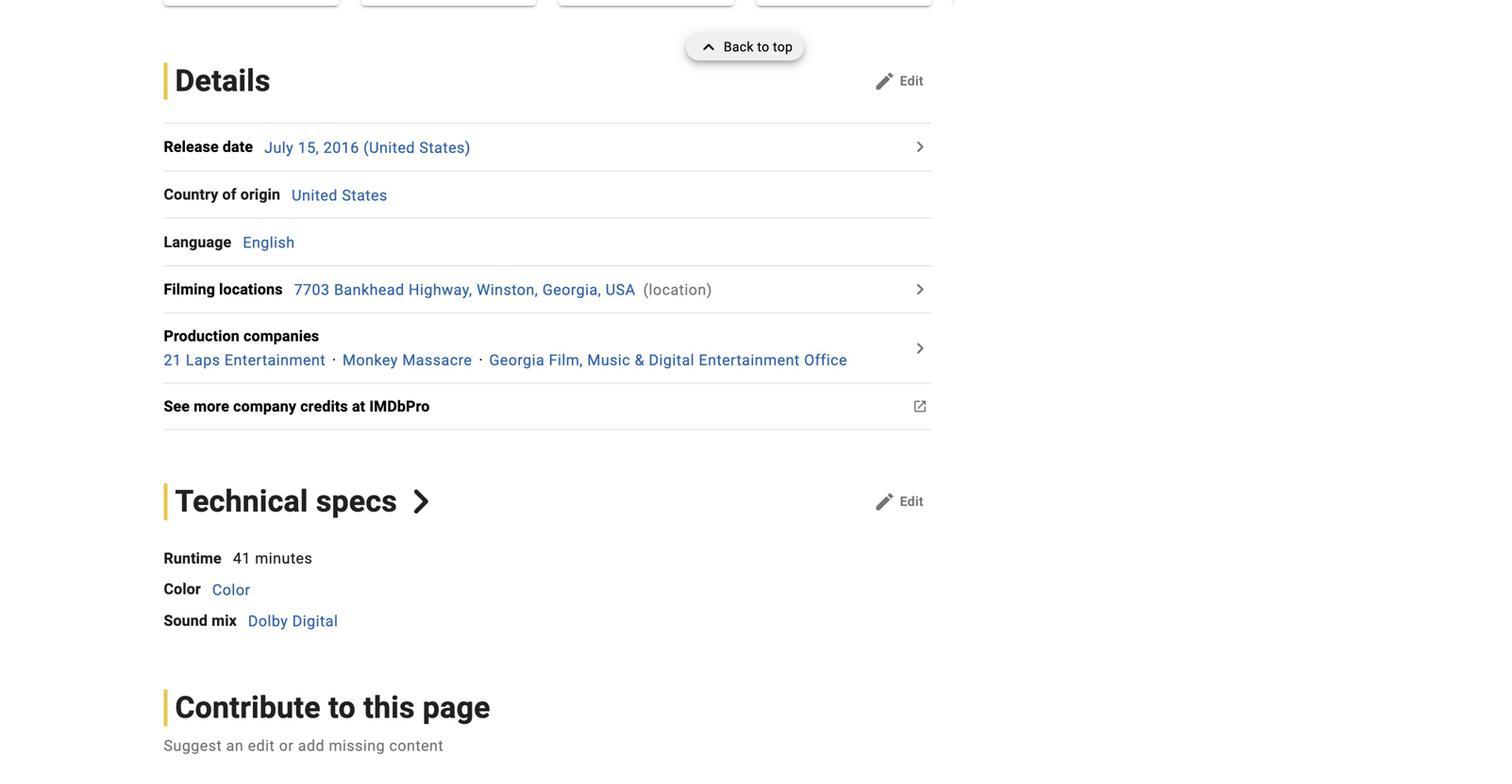 Task type: vqa. For each thing, say whether or not it's contained in the screenshot.
HUI
no



Task type: describe. For each thing, give the bounding box(es) containing it.
dolby digital button
[[248, 612, 338, 630]]

top
[[773, 39, 793, 55]]

chevron right inline image
[[409, 490, 434, 514]]

21 laps entertainment
[[164, 351, 326, 369]]

(location)
[[643, 281, 712, 299]]

edit for color
[[900, 493, 924, 509]]

this
[[364, 690, 415, 725]]

suggest
[[164, 737, 222, 755]]

technical
[[175, 484, 308, 519]]

winston,
[[477, 281, 538, 299]]

states
[[342, 186, 388, 204]]

country of origin
[[164, 185, 280, 203]]

production companies button
[[164, 325, 331, 348]]

origin
[[240, 185, 280, 203]]

sound
[[164, 612, 208, 630]]

41
[[233, 549, 251, 567]]

0 horizontal spatial color
[[164, 580, 201, 598]]

an
[[226, 737, 244, 755]]

edit button for color
[[866, 487, 932, 517]]

monkey massacre
[[343, 351, 472, 369]]

or
[[279, 737, 294, 755]]

more
[[194, 397, 229, 415]]

7703
[[294, 281, 330, 299]]

(united
[[364, 139, 415, 157]]

date
[[223, 138, 253, 156]]

companies
[[244, 327, 319, 345]]

expand less image
[[698, 34, 724, 60]]

technical specs link
[[164, 483, 434, 521]]

locations
[[219, 280, 283, 298]]

release date button
[[164, 136, 264, 158]]

english
[[243, 234, 295, 251]]

to for this
[[329, 690, 356, 725]]

back to top button
[[686, 34, 804, 60]]

content
[[389, 737, 444, 755]]

color button
[[212, 581, 250, 599]]

states)
[[420, 139, 471, 157]]

release
[[164, 138, 219, 156]]

filming
[[164, 280, 215, 298]]

credits
[[300, 397, 348, 415]]

sound mix
[[164, 612, 237, 630]]

georgia film, music & digital entertainment office
[[489, 351, 848, 369]]

georgia
[[489, 351, 545, 369]]

see more image for release date
[[909, 136, 932, 158]]

edit button for united states
[[866, 66, 932, 96]]

highway,
[[409, 281, 473, 299]]

21 laps entertainment button
[[164, 351, 326, 369]]

1 entertainment from the left
[[225, 351, 326, 369]]

add
[[298, 737, 325, 755]]

see more company credits at imdbpro button
[[164, 395, 441, 418]]

runtime
[[164, 549, 222, 567]]

dolby digital
[[248, 612, 338, 630]]

contribute to this page
[[175, 690, 490, 725]]

of
[[222, 185, 237, 203]]

1 vertical spatial digital
[[292, 612, 338, 630]]



Task type: locate. For each thing, give the bounding box(es) containing it.
suggest an edit or add missing content
[[164, 737, 444, 755]]

release date
[[164, 138, 253, 156]]

2 edit from the top
[[900, 493, 924, 509]]

2 edit button from the top
[[866, 487, 932, 517]]

1 vertical spatial see more image
[[909, 337, 932, 359]]

specs
[[316, 484, 397, 519]]

21
[[164, 351, 182, 369]]

1 group from the left
[[164, 0, 339, 6]]

3 group from the left
[[559, 0, 734, 6]]

july 15, 2016 (united states) button
[[264, 139, 471, 157]]

&
[[635, 351, 645, 369]]

see more image for production companies
[[909, 337, 932, 359]]

1 vertical spatial to
[[329, 690, 356, 725]]

entertainment
[[225, 351, 326, 369], [699, 351, 800, 369]]

edit button
[[866, 66, 932, 96], [866, 487, 932, 517]]

bankhead
[[334, 281, 405, 299]]

language
[[164, 233, 232, 251]]

group
[[164, 0, 339, 6], [361, 0, 536, 6], [559, 0, 734, 6], [757, 0, 932, 6]]

0 horizontal spatial digital
[[292, 612, 338, 630]]

united
[[292, 186, 338, 204]]

digital right dolby
[[292, 612, 338, 630]]

3 see more image from the top
[[909, 395, 932, 418]]

production
[[164, 327, 240, 345]]

2 entertainment from the left
[[699, 351, 800, 369]]

digital right &
[[649, 351, 695, 369]]

41 minutes
[[233, 549, 313, 567]]

0 vertical spatial edit
[[900, 73, 924, 89]]

1 horizontal spatial entertainment
[[699, 351, 800, 369]]

1 horizontal spatial color
[[212, 581, 250, 599]]

0 vertical spatial see more image
[[909, 136, 932, 158]]

to left top
[[757, 39, 770, 55]]

0 horizontal spatial to
[[329, 690, 356, 725]]

edit right edit icon
[[900, 493, 924, 509]]

imdbpro
[[369, 397, 430, 415]]

back to top
[[724, 39, 793, 55]]

7703 bankhead highway, winston, georgia, usa (location)
[[294, 281, 712, 299]]

contribute
[[175, 690, 321, 725]]

mix
[[212, 612, 237, 630]]

at
[[352, 397, 366, 415]]

july 15, 2016 (united states)
[[264, 139, 471, 157]]

color
[[164, 580, 201, 598], [212, 581, 250, 599]]

to
[[757, 39, 770, 55], [329, 690, 356, 725]]

laps
[[186, 351, 220, 369]]

to inside button
[[757, 39, 770, 55]]

edit
[[248, 737, 275, 755]]

edit image
[[874, 490, 896, 513]]

georgia film, music & digital entertainment office button
[[489, 351, 848, 369]]

2 group from the left
[[361, 0, 536, 6]]

1 edit button from the top
[[866, 66, 932, 96]]

to up missing
[[329, 690, 356, 725]]

company
[[233, 397, 296, 415]]

0 vertical spatial digital
[[649, 351, 695, 369]]

2 see more image from the top
[[909, 337, 932, 359]]

film,
[[549, 351, 583, 369]]

usa
[[606, 281, 636, 299]]

united states
[[292, 186, 388, 204]]

edit
[[900, 73, 924, 89], [900, 493, 924, 509]]

color up mix
[[212, 581, 250, 599]]

0 vertical spatial to
[[757, 39, 770, 55]]

country
[[164, 185, 218, 203]]

monkey massacre button
[[343, 351, 472, 369]]

0 horizontal spatial entertainment
[[225, 351, 326, 369]]

georgia,
[[543, 281, 602, 299]]

7703 bankhead highway, winston, georgia, usa button
[[294, 281, 636, 299]]

page
[[423, 690, 490, 725]]

15,
[[298, 139, 319, 157]]

dolby
[[248, 612, 288, 630]]

1 edit from the top
[[900, 73, 924, 89]]

minutes
[[255, 549, 313, 567]]

1 horizontal spatial digital
[[649, 351, 695, 369]]

2016
[[324, 139, 359, 157]]

2 vertical spatial see more image
[[909, 395, 932, 418]]

entertainment down companies
[[225, 351, 326, 369]]

back
[[724, 39, 754, 55]]

edit image
[[874, 70, 896, 93]]

production companies
[[164, 327, 319, 345]]

1 horizontal spatial to
[[757, 39, 770, 55]]

july
[[264, 139, 294, 157]]

edit right edit image
[[900, 73, 924, 89]]

1 see more image from the top
[[909, 136, 932, 158]]

filming locations button
[[164, 278, 294, 301]]

technical specs
[[175, 484, 397, 519]]

monkey
[[343, 351, 398, 369]]

digital
[[649, 351, 695, 369], [292, 612, 338, 630]]

color up sound
[[164, 580, 201, 598]]

to for top
[[757, 39, 770, 55]]

edit for united states
[[900, 73, 924, 89]]

filming locations
[[164, 280, 283, 298]]

music
[[587, 351, 631, 369]]

massacre
[[402, 351, 472, 369]]

1 vertical spatial edit button
[[866, 487, 932, 517]]

office
[[804, 351, 848, 369]]

entertainment left office
[[699, 351, 800, 369]]

0 vertical spatial edit button
[[866, 66, 932, 96]]

4 group from the left
[[757, 0, 932, 6]]

details
[[175, 63, 271, 99]]

see more image
[[909, 136, 932, 158], [909, 337, 932, 359], [909, 395, 932, 418]]

united states button
[[292, 186, 388, 204]]

see
[[164, 397, 190, 415]]

see more image
[[909, 278, 932, 301]]

missing
[[329, 737, 385, 755]]

1 vertical spatial edit
[[900, 493, 924, 509]]

english button
[[243, 234, 295, 251]]

see more company credits at imdbpro
[[164, 397, 430, 415]]



